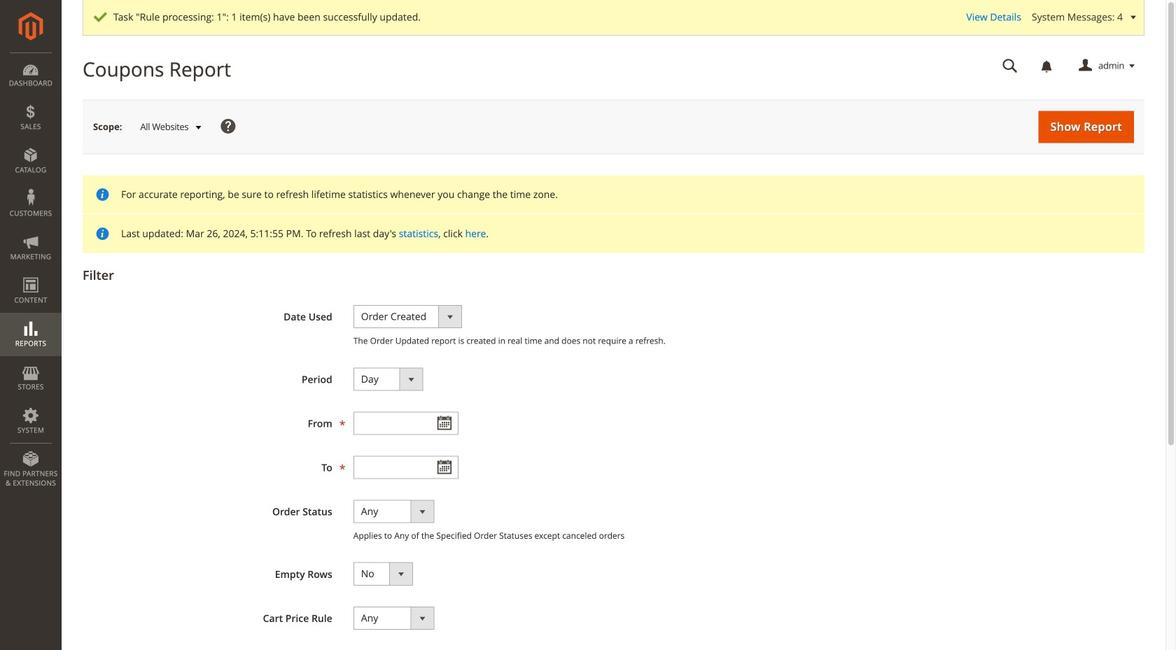 Task type: locate. For each thing, give the bounding box(es) containing it.
menu bar
[[0, 53, 62, 495]]

None text field
[[353, 412, 458, 435]]

magento admin panel image
[[19, 12, 43, 41]]

None text field
[[993, 54, 1028, 78], [353, 456, 458, 479], [993, 54, 1028, 78], [353, 456, 458, 479]]



